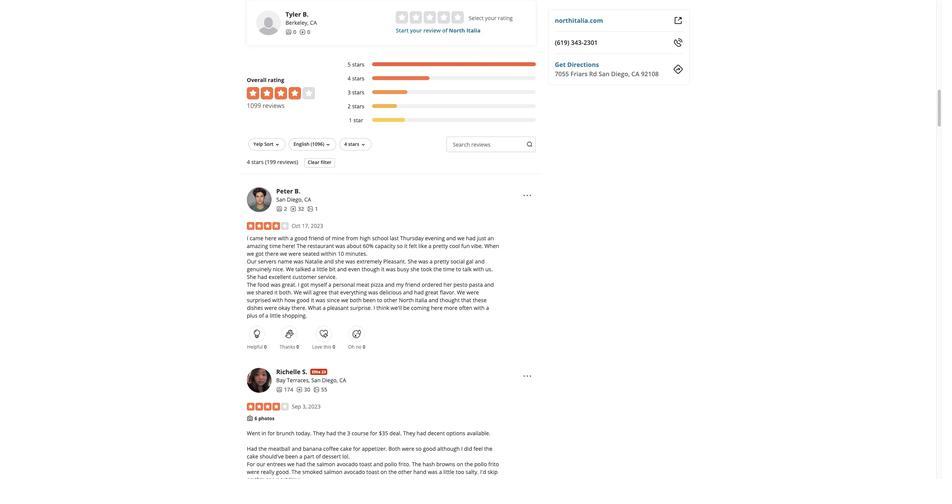 Task type: describe. For each thing, give the bounding box(es) containing it.
there
[[265, 250, 279, 257]]

and down appetizer.
[[374, 461, 383, 468]]

too
[[456, 469, 465, 476]]

1 horizontal spatial that
[[461, 297, 472, 304]]

elite 23 bay terraces, san diego, ca
[[276, 369, 346, 384]]

hash
[[423, 461, 435, 468]]

skip
[[488, 469, 498, 476]]

berkeley,
[[286, 19, 309, 26]]

little inside 'had the meatball and banana coffee cake for appetizer. both were so good although i did feel the cake should've been a part of dessert lol. for our entrees we had the salmon avocado toast and pollo frito. the hash browns on the pollo frito were really good. the smoked salmon avocado toast on the other hand was a little too salty. i'd skip on this one next time.'
[[444, 469, 455, 476]]

and up cool
[[447, 235, 456, 242]]

1 vertical spatial avocado
[[344, 469, 365, 476]]

24 external link v2 image
[[674, 16, 683, 25]]

thought
[[440, 297, 460, 304]]

were down here!
[[289, 250, 301, 257]]

16 friends v2 image
[[276, 387, 283, 393]]

1 vertical spatial 3
[[347, 430, 351, 437]]

we inside 'had the meatball and banana coffee cake for appetizer. both were so good although i did feel the cake should've been a part of dessert lol. for our entrees we had the salmon avocado toast and pollo frito. the hash browns on the pollo frito were really good. the smoked salmon avocado toast on the other hand was a little too salty. i'd skip on this one next time.'
[[287, 461, 295, 468]]

sep
[[292, 403, 301, 410]]

a down browns
[[439, 469, 442, 476]]

4 for 4 stars "dropdown button"
[[345, 141, 347, 147]]

both
[[389, 445, 401, 453]]

0 vertical spatial little
[[317, 266, 328, 273]]

a right what
[[323, 304, 326, 312]]

2 for 2 stars
[[348, 103, 351, 110]]

(0 reactions) element for love this 0
[[333, 344, 335, 350]]

course
[[352, 430, 369, 437]]

1 vertical spatial here
[[431, 304, 443, 312]]

7055
[[555, 70, 569, 78]]

2 stars
[[348, 103, 365, 110]]

1 vertical spatial she
[[247, 273, 256, 281]]

so inside 'had the meatball and banana coffee cake for appetizer. both were so good although i did feel the cake should've been a part of dessert lol. for our entrees we had the salmon avocado toast and pollo frito. the hash browns on the pollo frito were really good. the smoked salmon avocado toast on the other hand was a little too salty. i'd skip on this one next time.'
[[416, 445, 422, 453]]

the up salty.
[[465, 461, 473, 468]]

rating element
[[396, 11, 464, 24]]

was down pizza
[[368, 289, 378, 296]]

and right gal
[[475, 258, 485, 265]]

and up delicious
[[385, 281, 395, 288]]

was down 'excellent'
[[271, 281, 281, 288]]

menu image
[[523, 191, 532, 200]]

search reviews
[[453, 141, 491, 148]]

(1096)
[[311, 141, 324, 147]]

0 vertical spatial italia
[[467, 27, 481, 34]]

appetizer.
[[362, 445, 387, 453]]

frito.
[[399, 461, 411, 468]]

reviews for 1099 reviews
[[263, 101, 285, 110]]

meatball
[[268, 445, 291, 453]]

16 chevron down v2 image for stars
[[360, 142, 366, 148]]

3 stars
[[348, 89, 365, 96]]

i left think
[[374, 304, 375, 312]]

(0 reactions) element for thanks 0
[[297, 344, 299, 350]]

0 vertical spatial pretty
[[433, 242, 448, 250]]

a down these
[[486, 304, 489, 312]]

tyler b. berkeley, ca
[[286, 10, 317, 26]]

1 horizontal spatial to
[[456, 266, 461, 273]]

the left course
[[338, 430, 346, 437]]

friends element for peter
[[276, 205, 287, 213]]

(619) 343-2301
[[555, 38, 598, 47]]

16 photos v2 image for richelle s.
[[314, 387, 320, 393]]

the up smoked
[[307, 461, 316, 468]]

with down these
[[474, 304, 485, 312]]

just
[[477, 235, 487, 242]]

reviews element for peter
[[290, 205, 304, 213]]

banana
[[303, 445, 322, 453]]

1 horizontal spatial north
[[449, 27, 465, 34]]

had left decent
[[417, 430, 427, 437]]

although
[[438, 445, 460, 453]]

personal
[[333, 281, 355, 288]]

thursday
[[400, 235, 424, 242]]

was up took
[[419, 258, 428, 265]]

ordered
[[422, 281, 442, 288]]

1 for 1
[[315, 205, 318, 212]]

with up here!
[[278, 235, 289, 242]]

was up "10"
[[336, 242, 345, 250]]

4 star rating image for oct 17, 2023
[[247, 222, 289, 230]]

0 vertical spatial toast
[[360, 461, 372, 468]]

24 directions v2 image
[[674, 65, 683, 74]]

with left us.
[[473, 266, 484, 273]]

ca inside the get directions 7055 friars rd san diego, ca 92108
[[632, 70, 640, 78]]

had the meatball and banana coffee cake for appetizer. both were so good although i did feel the cake should've been a part of dessert lol. for our entrees we had the salmon avocado toast and pollo frito. the hash browns on the pollo frito were really good. the smoked salmon avocado toast on the other hand was a little too salty. i'd skip on this one next time.
[[247, 445, 499, 479]]

1 vertical spatial cake
[[247, 453, 258, 460]]

review
[[424, 27, 441, 34]]

reviews for search reviews
[[472, 141, 491, 148]]

hand
[[414, 469, 427, 476]]

was down pleasant.
[[386, 266, 396, 273]]

the up hand
[[412, 461, 422, 468]]

tyler
[[286, 10, 301, 19]]

friars
[[571, 70, 588, 78]]

here!
[[282, 242, 296, 250]]

and down within
[[324, 258, 334, 265]]

richelle s.
[[276, 368, 308, 376]]

browns
[[437, 461, 456, 468]]

photo of richelle s. image
[[247, 368, 272, 393]]

evening
[[425, 235, 445, 242]]

decent
[[428, 430, 445, 437]]

of right plus
[[259, 312, 264, 319]]

1 vertical spatial salmon
[[324, 469, 343, 476]]

went
[[247, 430, 260, 437]]

0 vertical spatial here
[[265, 235, 277, 242]]

servers
[[258, 258, 277, 265]]

was inside 'had the meatball and banana coffee cake for appetizer. both were so good although i did feel the cake should've been a part of dessert lol. for our entrees we had the salmon avocado toast and pollo frito. the hash browns on the pollo frito were really good. the smoked salmon avocado toast on the other hand was a little too salty. i'd skip on this one next time.'
[[428, 469, 438, 476]]

we left will
[[294, 289, 302, 296]]

had left great
[[414, 289, 424, 296]]

often
[[459, 304, 473, 312]]

i left came
[[247, 235, 249, 242]]

i inside 'had the meatball and banana coffee cake for appetizer. both were so good although i did feel the cake should've been a part of dessert lol. for our entrees we had the salmon avocado toast and pollo frito. the hash browns on the pollo frito were really good. the smoked salmon avocado toast on the other hand was a little too salty. i'd skip on this one next time.'
[[461, 445, 463, 453]]

we down pesto at the bottom left
[[457, 289, 465, 296]]

pleasant
[[327, 304, 349, 312]]

oct 17, 2023
[[292, 222, 323, 230]]

we'll
[[391, 304, 402, 312]]

available.
[[467, 430, 491, 437]]

a down 'service.'
[[329, 281, 332, 288]]

a right like
[[429, 242, 432, 250]]

we up our
[[247, 250, 254, 257]]

0 vertical spatial friend
[[309, 235, 324, 242]]

deal.
[[390, 430, 402, 437]]

2301
[[584, 38, 598, 47]]

we up pleasant
[[341, 297, 349, 304]]

2 for 2
[[284, 205, 287, 212]]

nice.
[[273, 266, 285, 273]]

0 vertical spatial 3
[[348, 89, 351, 96]]

0 horizontal spatial time
[[270, 242, 281, 250]]

gal
[[466, 258, 474, 265]]

1 horizontal spatial time
[[443, 266, 455, 273]]

menu image
[[523, 372, 532, 381]]

name
[[278, 258, 292, 265]]

should've
[[260, 453, 284, 460]]

filter reviews by 3 stars rating element
[[340, 89, 536, 96]]

1 horizontal spatial she
[[411, 266, 420, 273]]

love
[[312, 344, 323, 350]]

4 for filter reviews by 4 stars rating element
[[348, 75, 351, 82]]

star
[[354, 116, 363, 124]]

1099 reviews
[[247, 101, 285, 110]]

we up "fun"
[[458, 235, 465, 242]]

the up time. on the left
[[292, 469, 301, 476]]

it right 'though'
[[381, 266, 385, 273]]

from
[[346, 235, 359, 242]]

with up okay
[[272, 297, 283, 304]]

options
[[447, 430, 466, 437]]

the up seated
[[297, 242, 306, 250]]

0 vertical spatial she
[[408, 258, 417, 265]]

had up food
[[258, 273, 267, 281]]

and right the bit
[[337, 266, 347, 273]]

san inside peter b. san diego, ca
[[276, 196, 286, 203]]

16 chevron down v2 image for sort
[[274, 142, 281, 148]]

2 vertical spatial 4
[[247, 158, 250, 166]]

dishes
[[247, 304, 263, 312]]

1 horizontal spatial friend
[[405, 281, 421, 288]]

a right plus
[[266, 312, 269, 319]]

were down pasta
[[467, 289, 479, 296]]

2 pollo from the left
[[475, 461, 487, 468]]

bit
[[329, 266, 336, 273]]

2 horizontal spatial for
[[370, 430, 378, 437]]

5 stars
[[348, 61, 365, 68]]

in
[[262, 430, 266, 437]]

and down my
[[403, 289, 413, 296]]

was down agree
[[316, 297, 326, 304]]

0 vertical spatial avocado
[[337, 461, 358, 468]]

1 horizontal spatial this
[[324, 344, 332, 350]]

it up what
[[311, 297, 314, 304]]

get directions link
[[555, 60, 599, 69]]

yelp sort
[[254, 141, 274, 147]]

pesto
[[454, 281, 468, 288]]

entrees
[[267, 461, 286, 468]]

stars for filter reviews by 4 stars rating element
[[352, 75, 365, 82]]

okay
[[279, 304, 290, 312]]

northitalia.com link
[[555, 16, 603, 25]]

was up even
[[346, 258, 355, 265]]

4 stars for filter reviews by 4 stars rating element
[[348, 75, 365, 82]]

it left both.
[[275, 289, 278, 296]]

for inside 'had the meatball and banana coffee cake for appetizer. both were so good although i did feel the cake should've been a part of dessert lol. for our entrees we had the salmon avocado toast and pollo frito. the hash browns on the pollo frito were really good. the smoked salmon avocado toast on the other hand was a little too salty. i'd skip on this one next time.'
[[353, 445, 361, 453]]

it left felt
[[404, 242, 408, 250]]

a down "natalie"
[[312, 266, 315, 273]]

been inside i came here with a good friend of mine from high school last thursday evening and we had just an amazing time here! the restaurant was about 60% capacity so it felt like a pretty cool fun vibe. when we got there we were seated within 10 minutes. our servers name was natalie and she was extremely pleasant. she was a pretty social gal and genuinely nice. we talked a little bit and even though it was busy she took the time to talk with us. she had excellent customer service. the food was great. i got myself a personal meat pizza and my friend ordered her pesto pasta and we shared it both. we will agree that everything was delicious and had great flavor. we were surprised with how good it was since we both been to other north italia and thought that these dishes were okay there. what a pleasant surprise. i think we'll be coming here more often with a plus of a little shopping.
[[363, 297, 376, 304]]

1 vertical spatial on
[[381, 469, 387, 476]]

and right pasta
[[485, 281, 494, 288]]

agree
[[313, 289, 327, 296]]

love this 0
[[312, 344, 335, 350]]

and down great
[[429, 297, 439, 304]]

these
[[473, 297, 487, 304]]

stars for 4 stars "dropdown button"
[[348, 141, 359, 147]]

english
[[294, 141, 310, 147]]

diego, inside the get directions 7055 friars rd san diego, ca 92108
[[611, 70, 630, 78]]

(0 reactions) element for helpful 0
[[264, 344, 267, 350]]

helpful 0
[[247, 344, 267, 350]]

san inside the get directions 7055 friars rd san diego, ca 92108
[[599, 70, 610, 78]]

will
[[303, 289, 312, 296]]

1 they from the left
[[313, 430, 325, 437]]

(no rating) image
[[396, 11, 464, 24]]

were right both at the bottom left of page
[[402, 445, 415, 453]]

17,
[[302, 222, 310, 230]]

16 photos v2 image for peter b.
[[307, 206, 314, 212]]

other inside 'had the meatball and banana coffee cake for appetizer. both were so good although i did feel the cake should've been a part of dessert lol. for our entrees we had the salmon avocado toast and pollo frito. the hash browns on the pollo frito were really good. the smoked salmon avocado toast on the other hand was a little too salty. i'd skip on this one next time.'
[[398, 469, 412, 476]]

took
[[421, 266, 432, 273]]

the down both at the bottom left of page
[[389, 469, 397, 476]]

there.
[[292, 304, 307, 312]]

0 horizontal spatial that
[[329, 289, 339, 296]]

1 vertical spatial rating
[[268, 76, 284, 84]]

0 inside "friends" element
[[293, 28, 297, 36]]

clear filter button
[[305, 158, 335, 168]]

reviews element for tyler
[[300, 28, 310, 36]]

16 friends v2 image for tyler
[[286, 29, 292, 35]]

(0 reactions) element for oh no 0
[[363, 344, 366, 350]]

today.
[[296, 430, 312, 437]]

photos
[[259, 415, 275, 422]]

really
[[261, 469, 275, 476]]

of right review
[[443, 27, 448, 34]]

brunch
[[277, 430, 295, 437]]

1 vertical spatial to
[[377, 297, 383, 304]]

part
[[304, 453, 314, 460]]

friends element containing 174
[[276, 386, 293, 394]]

english (1096) button
[[289, 138, 336, 151]]

stars left (199
[[252, 158, 264, 166]]

english (1096)
[[294, 141, 324, 147]]

tyler b. link
[[286, 10, 309, 19]]

coming
[[411, 304, 430, 312]]

clear filter
[[308, 159, 332, 166]]

select
[[469, 14, 484, 22]]

were down for
[[247, 469, 260, 476]]



Task type: locate. For each thing, give the bounding box(es) containing it.
4 star rating image up '1099 reviews'
[[247, 87, 315, 99]]

4 inside 4 stars "dropdown button"
[[345, 141, 347, 147]]

ca inside peter b. san diego, ca
[[304, 196, 311, 203]]

1 vertical spatial 16 photos v2 image
[[314, 387, 320, 393]]

16 review v2 image down berkeley, at the top of page
[[300, 29, 306, 35]]

bay
[[276, 377, 286, 384]]

stars for filter reviews by 2 stars rating element
[[352, 103, 365, 110]]

1 horizontal spatial italia
[[467, 27, 481, 34]]

4 down 5
[[348, 75, 351, 82]]

stars up 2 stars
[[352, 89, 365, 96]]

san right rd
[[599, 70, 610, 78]]

1 horizontal spatial rating
[[498, 14, 513, 22]]

0 vertical spatial your
[[485, 14, 497, 22]]

  text field
[[447, 137, 536, 152]]

2 4 star rating image from the top
[[247, 222, 289, 230]]

1 horizontal spatial got
[[301, 281, 309, 288]]

pretty down evening
[[433, 242, 448, 250]]

0 horizontal spatial been
[[285, 453, 298, 460]]

excellent
[[269, 273, 291, 281]]

1 (0 reactions) element from the left
[[264, 344, 267, 350]]

photos element right 32
[[307, 205, 318, 213]]

1 vertical spatial pretty
[[434, 258, 449, 265]]

feel
[[474, 445, 483, 453]]

got
[[256, 250, 264, 257], [301, 281, 309, 288]]

1 vertical spatial so
[[416, 445, 422, 453]]

(0 reactions) element
[[264, 344, 267, 350], [297, 344, 299, 350], [333, 344, 335, 350], [363, 344, 366, 350]]

diego, down the 23
[[322, 377, 338, 384]]

1 vertical spatial 16 friends v2 image
[[276, 206, 283, 212]]

plus
[[247, 312, 258, 319]]

16 review v2 image
[[297, 387, 303, 393]]

north inside i came here with a good friend of mine from high school last thursday evening and we had just an amazing time here! the restaurant was about 60% capacity so it felt like a pretty cool fun vibe. when we got there we were seated within 10 minutes. our servers name was natalie and she was extremely pleasant. she was a pretty social gal and genuinely nice. we talked a little bit and even though it was busy she took the time to talk with us. she had excellent customer service. the food was great. i got myself a personal meat pizza and my friend ordered her pesto pasta and we shared it both. we will agree that everything was delicious and had great flavor. we were surprised with how good it was since we both been to other north italia and thought that these dishes were okay there. what a pleasant surprise. i think we'll be coming here more often with a plus of a little shopping.
[[399, 297, 414, 304]]

the
[[297, 242, 306, 250], [247, 281, 256, 288], [412, 461, 422, 468], [292, 469, 301, 476]]

0 horizontal spatial little
[[270, 312, 281, 319]]

1 horizontal spatial other
[[398, 469, 412, 476]]

3 16 chevron down v2 image from the left
[[360, 142, 366, 148]]

our
[[257, 461, 266, 468]]

photos element for richelle s.
[[314, 386, 328, 394]]

2 left 32
[[284, 205, 287, 212]]

think
[[377, 304, 390, 312]]

friends element
[[286, 28, 297, 36], [276, 205, 287, 213], [276, 386, 293, 394]]

photo of tyler b. image
[[256, 10, 281, 35]]

diego, inside peter b. san diego, ca
[[287, 196, 303, 203]]

of left mine
[[325, 235, 331, 242]]

0 horizontal spatial cake
[[247, 453, 258, 460]]

1 vertical spatial toast
[[367, 469, 379, 476]]

richelle s. link
[[276, 368, 308, 376]]

reviews element containing 32
[[290, 205, 304, 213]]

b. for peter b.
[[295, 187, 301, 195]]

the inside i came here with a good friend of mine from high school last thursday evening and we had just an amazing time here! the restaurant was about 60% capacity so it felt like a pretty cool fun vibe. when we got there we were seated within 10 minutes. our servers name was natalie and she was extremely pleasant. she was a pretty social gal and genuinely nice. we talked a little bit and even though it was busy she took the time to talk with us. she had excellent customer service. the food was great. i got myself a personal meat pizza and my friend ordered her pesto pasta and we shared it both. we will agree that everything was delicious and had great flavor. we were surprised with how good it was since we both been to other north italia and thought that these dishes were okay there. what a pleasant surprise. i think we'll be coming here more often with a plus of a little shopping.
[[434, 266, 442, 273]]

felt
[[409, 242, 417, 250]]

to up think
[[377, 297, 383, 304]]

16 review v2 image
[[300, 29, 306, 35], [290, 206, 297, 212]]

3,
[[303, 403, 307, 410]]

0 horizontal spatial pollo
[[385, 461, 397, 468]]

when
[[485, 242, 500, 250]]

2 vertical spatial good
[[423, 445, 436, 453]]

1 vertical spatial 4 stars
[[345, 141, 359, 147]]

start your review of north italia
[[396, 27, 481, 34]]

friends element for tyler
[[286, 28, 297, 36]]

reviews element containing 30
[[297, 386, 310, 394]]

1 vertical spatial diego,
[[287, 196, 303, 203]]

italia inside i came here with a good friend of mine from high school last thursday evening and we had just an amazing time here! the restaurant was about 60% capacity so it felt like a pretty cool fun vibe. when we got there we were seated within 10 minutes. our servers name was natalie and she was extremely pleasant. she was a pretty social gal and genuinely nice. we talked a little bit and even though it was busy she took the time to talk with us. she had excellent customer service. the food was great. i got myself a personal meat pizza and my friend ordered her pesto pasta and we shared it both. we will agree that everything was delicious and had great flavor. we were surprised with how good it was since we both been to other north italia and thought that these dishes were okay there. what a pleasant surprise. i think we'll be coming here more often with a plus of a little shopping.
[[415, 297, 428, 304]]

16 review v2 image for tyler
[[300, 29, 306, 35]]

genuinely
[[247, 266, 272, 273]]

last
[[390, 235, 399, 242]]

for
[[268, 430, 275, 437], [370, 430, 378, 437], [353, 445, 361, 453]]

pretty left social
[[434, 258, 449, 265]]

2 vertical spatial san
[[312, 377, 321, 384]]

so up hand
[[416, 445, 422, 453]]

16 review v2 image left 32
[[290, 206, 297, 212]]

3
[[348, 89, 351, 96], [347, 430, 351, 437]]

0 vertical spatial 16 photos v2 image
[[307, 206, 314, 212]]

1 vertical spatial little
[[270, 312, 281, 319]]

more
[[444, 304, 458, 312]]

0 horizontal spatial she
[[335, 258, 344, 265]]

0 vertical spatial 4 stars
[[348, 75, 365, 82]]

amazing
[[247, 242, 268, 250]]

4 star rating image up "photos"
[[247, 403, 289, 411]]

photo of peter b. image
[[247, 187, 272, 212]]

16 friends v2 image
[[286, 29, 292, 35], [276, 206, 283, 212]]

your right the start
[[410, 27, 422, 34]]

0 horizontal spatial 2
[[284, 205, 287, 212]]

16 chevron down v2 image for (1096)
[[325, 142, 331, 148]]

had down part
[[296, 461, 306, 468]]

0 vertical spatial good
[[295, 235, 308, 242]]

16 chevron down v2 image right (1096)
[[325, 142, 331, 148]]

1 vertical spatial 4
[[345, 141, 347, 147]]

stars for filter reviews by 5 stars rating element
[[352, 61, 365, 68]]

stars inside "dropdown button"
[[348, 141, 359, 147]]

photos element containing 55
[[314, 386, 328, 394]]

and left banana
[[292, 445, 302, 453]]

sort
[[264, 141, 274, 147]]

1 horizontal spatial been
[[363, 297, 376, 304]]

16 chevron down v2 image down star
[[360, 142, 366, 148]]

the
[[434, 266, 442, 273], [338, 430, 346, 437], [259, 445, 267, 453], [485, 445, 493, 453], [307, 461, 316, 468], [465, 461, 473, 468], [389, 469, 397, 476]]

we down name
[[286, 266, 294, 273]]

on down appetizer.
[[381, 469, 387, 476]]

sep 3, 2023
[[292, 403, 321, 410]]

2 horizontal spatial diego,
[[611, 70, 630, 78]]

1 vertical spatial good
[[297, 297, 310, 304]]

here left the more
[[431, 304, 443, 312]]

1 for 1 star
[[349, 116, 352, 124]]

the right feel
[[485, 445, 493, 453]]

reviews element
[[300, 28, 310, 36], [290, 205, 304, 213], [297, 386, 310, 394]]

vibe.
[[471, 242, 483, 250]]

like
[[419, 242, 427, 250]]

0 horizontal spatial diego,
[[287, 196, 303, 203]]

a left part
[[300, 453, 303, 460]]

north up be
[[399, 297, 414, 304]]

4 stars button
[[340, 138, 371, 151]]

16 photos v2 image left 55
[[314, 387, 320, 393]]

4 stars inside "dropdown button"
[[345, 141, 359, 147]]

1 horizontal spatial 16 friends v2 image
[[286, 29, 292, 35]]

since
[[327, 297, 340, 304]]

1 horizontal spatial 16 chevron down v2 image
[[325, 142, 331, 148]]

rd
[[589, 70, 597, 78]]

0 horizontal spatial reviews
[[263, 101, 285, 110]]

0 vertical spatial time
[[270, 242, 281, 250]]

1 16 chevron down v2 image from the left
[[274, 142, 281, 148]]

great.
[[282, 281, 297, 288]]

elite 23 link
[[311, 369, 328, 375]]

time down social
[[443, 266, 455, 273]]

italia up coming
[[415, 297, 428, 304]]

delicious
[[380, 289, 402, 296]]

1 vertical spatial 2
[[284, 205, 287, 212]]

1 left star
[[349, 116, 352, 124]]

was down "hash"
[[428, 469, 438, 476]]

1 vertical spatial reviews element
[[290, 205, 304, 213]]

b. for tyler b.
[[303, 10, 309, 19]]

i right 'great.'
[[298, 281, 300, 288]]

ca inside tyler b. berkeley, ca
[[310, 19, 317, 26]]

2 (0 reactions) element from the left
[[297, 344, 299, 350]]

reviews element down berkeley, at the top of page
[[300, 28, 310, 36]]

0 vertical spatial so
[[397, 242, 403, 250]]

busy
[[397, 266, 409, 273]]

mine
[[332, 235, 345, 242]]

of inside 'had the meatball and banana coffee cake for appetizer. both were so good although i did feel the cake should've been a part of dessert lol. for our entrees we had the salmon avocado toast and pollo frito. the hash browns on the pollo frito were really good. the smoked salmon avocado toast on the other hand was a little too salty. i'd skip on this one next time.'
[[316, 453, 321, 460]]

0 horizontal spatial san
[[276, 196, 286, 203]]

on
[[457, 461, 464, 468], [381, 469, 387, 476], [247, 476, 254, 479]]

2 vertical spatial 4 star rating image
[[247, 403, 289, 411]]

0 horizontal spatial for
[[268, 430, 275, 437]]

16 photos v2 image
[[307, 206, 314, 212], [314, 387, 320, 393]]

1 4 star rating image from the top
[[247, 87, 315, 99]]

filter reviews by 4 stars rating element
[[340, 75, 536, 82]]

within
[[321, 250, 337, 257]]

had
[[466, 235, 476, 242], [258, 273, 267, 281], [414, 289, 424, 296], [327, 430, 336, 437], [417, 430, 427, 437], [296, 461, 306, 468]]

4 star rating image
[[247, 87, 315, 99], [247, 222, 289, 230], [247, 403, 289, 411]]

1 horizontal spatial on
[[381, 469, 387, 476]]

we up surprised
[[247, 289, 254, 296]]

been inside 'had the meatball and banana coffee cake for appetizer. both were so good although i did feel the cake should've been a part of dessert lol. for our entrees we had the salmon avocado toast and pollo frito. the hash browns on the pollo frito were really good. the smoked salmon avocado toast on the other hand was a little too salty. i'd skip on this one next time.'
[[285, 453, 298, 460]]

0 vertical spatial salmon
[[317, 461, 336, 468]]

0 vertical spatial to
[[456, 266, 461, 273]]

customer
[[293, 273, 317, 281]]

0 horizontal spatial so
[[397, 242, 403, 250]]

2023 for richelle s.
[[308, 403, 321, 410]]

had up the coffee
[[327, 430, 336, 437]]

stars for filter reviews by 3 stars rating element on the top of page
[[352, 89, 365, 96]]

thanks
[[280, 344, 295, 350]]

pleasant.
[[384, 258, 407, 265]]

3 4 star rating image from the top
[[247, 403, 289, 411]]

good inside 'had the meatball and banana coffee cake for appetizer. both were so good although i did feel the cake should've been a part of dessert lol. for our entrees we had the salmon avocado toast and pollo frito. the hash browns on the pollo frito were really good. the smoked salmon avocado toast on the other hand was a little too salty. i'd skip on this one next time.'
[[423, 445, 436, 453]]

filter reviews by 5 stars rating element
[[340, 61, 536, 68]]

55
[[321, 386, 328, 393]]

0 horizontal spatial 16 review v2 image
[[290, 206, 297, 212]]

2 horizontal spatial san
[[599, 70, 610, 78]]

this inside 'had the meatball and banana coffee cake for appetizer. both were so good although i did feel the cake should've been a part of dessert lol. for our entrees we had the salmon avocado toast and pollo frito. the hash browns on the pollo frito were really good. the smoked salmon avocado toast on the other hand was a little too salty. i'd skip on this one next time.'
[[255, 476, 264, 479]]

reviews element containing 0
[[300, 28, 310, 36]]

1 vertical spatial italia
[[415, 297, 428, 304]]

i left did
[[461, 445, 463, 453]]

had inside 'had the meatball and banana coffee cake for appetizer. both were so good although i did feel the cake should've been a part of dessert lol. for our entrees we had the salmon avocado toast and pollo frito. the hash browns on the pollo frito were really good. the smoked salmon avocado toast on the other hand was a little too salty. i'd skip on this one next time.'
[[296, 461, 306, 468]]

1 pollo from the left
[[385, 461, 397, 468]]

north
[[449, 27, 465, 34], [399, 297, 414, 304]]

0 vertical spatial got
[[256, 250, 264, 257]]

i'd
[[480, 469, 486, 476]]

good
[[295, 235, 308, 242], [297, 297, 310, 304], [423, 445, 436, 453]]

extremely
[[357, 258, 382, 265]]

0 inside reviews element
[[307, 28, 310, 36]]

4 star rating image up came
[[247, 222, 289, 230]]

richelle
[[276, 368, 301, 376]]

social
[[451, 258, 465, 265]]

got down customer
[[301, 281, 309, 288]]

4 left (199
[[247, 158, 250, 166]]

0 horizontal spatial on
[[247, 476, 254, 479]]

1 vertical spatial got
[[301, 281, 309, 288]]

so down the last
[[397, 242, 403, 250]]

1 vertical spatial other
[[398, 469, 412, 476]]

3 (0 reactions) element from the left
[[333, 344, 335, 350]]

4 stars for 4 stars "dropdown button"
[[345, 141, 359, 147]]

get directions 7055 friars rd san diego, ca 92108
[[555, 60, 659, 78]]

filter
[[321, 159, 332, 166]]

6
[[255, 415, 257, 422]]

a up here!
[[290, 235, 293, 242]]

16 chevron down v2 image inside english (1096) dropdown button
[[325, 142, 331, 148]]

little up 'service.'
[[317, 266, 328, 273]]

0 horizontal spatial here
[[265, 235, 277, 242]]

other inside i came here with a good friend of mine from high school last thursday evening and we had just an amazing time here! the restaurant was about 60% capacity so it felt like a pretty cool fun vibe. when we got there we were seated within 10 minutes. our servers name was natalie and she was extremely pleasant. she was a pretty social gal and genuinely nice. we talked a little bit and even though it was busy she took the time to talk with us. she had excellent customer service. the food was great. i got myself a personal meat pizza and my friend ordered her pesto pasta and we shared it both. we will agree that everything was delicious and had great flavor. we were surprised with how good it was since we both been to other north italia and thought that these dishes were okay there. what a pleasant surprise. i think we'll be coming here more often with a plus of a little shopping.
[[384, 297, 398, 304]]

1 vertical spatial that
[[461, 297, 472, 304]]

1 horizontal spatial cake
[[340, 445, 352, 453]]

0 vertical spatial 1
[[349, 116, 352, 124]]

1 horizontal spatial they
[[403, 430, 415, 437]]

2 horizontal spatial little
[[444, 469, 455, 476]]

filter reviews by 2 stars rating element
[[340, 103, 536, 110]]

4 stars up 3 stars
[[348, 75, 365, 82]]

we
[[458, 235, 465, 242], [247, 250, 254, 257], [280, 250, 287, 257], [247, 289, 254, 296], [341, 297, 349, 304], [287, 461, 295, 468]]

None radio
[[438, 11, 450, 24], [452, 11, 464, 24], [438, 11, 450, 24], [452, 11, 464, 24]]

stars down 1 star
[[348, 141, 359, 147]]

her
[[444, 281, 452, 288]]

photos element containing 1
[[307, 205, 318, 213]]

0 horizontal spatial 4
[[247, 158, 250, 166]]

2 they from the left
[[403, 430, 415, 437]]

0 vertical spatial 4
[[348, 75, 351, 82]]

2023 for peter b.
[[311, 222, 323, 230]]

photos element
[[307, 205, 318, 213], [314, 386, 328, 394]]

pasta
[[469, 281, 483, 288]]

diego, inside elite 23 bay terraces, san diego, ca
[[322, 377, 338, 384]]

clear
[[308, 159, 320, 166]]

talk
[[463, 266, 472, 273]]

time up 'there'
[[270, 242, 281, 250]]

lol.
[[343, 453, 350, 460]]

24 phone v2 image
[[674, 38, 683, 47]]

minutes.
[[346, 250, 368, 257]]

helpful
[[247, 344, 263, 350]]

diego, right rd
[[611, 70, 630, 78]]

1 vertical spatial your
[[410, 27, 422, 34]]

shared
[[256, 289, 273, 296]]

b. inside peter b. san diego, ca
[[295, 187, 301, 195]]

16 review v2 image for peter
[[290, 206, 297, 212]]

for down course
[[353, 445, 361, 453]]

0 horizontal spatial other
[[384, 297, 398, 304]]

2023 right 17,
[[311, 222, 323, 230]]

1 inside photos element
[[315, 205, 318, 212]]

0 vertical spatial 4 star rating image
[[247, 87, 315, 99]]

what
[[308, 304, 321, 312]]

elite
[[312, 369, 321, 375]]

16 friends v2 image for peter
[[276, 206, 283, 212]]

smoked
[[303, 469, 323, 476]]

0 horizontal spatial italia
[[415, 297, 428, 304]]

4 (0 reactions) element from the left
[[363, 344, 366, 350]]

how
[[285, 297, 295, 304]]

had up "fun"
[[466, 235, 476, 242]]

peter b. link
[[276, 187, 301, 195]]

good down 17,
[[295, 235, 308, 242]]

1 vertical spatial 16 review v2 image
[[290, 206, 297, 212]]

3 up 2 stars
[[348, 89, 351, 96]]

1 vertical spatial north
[[399, 297, 414, 304]]

rating right select
[[498, 14, 513, 22]]

4 inside filter reviews by 4 stars rating element
[[348, 75, 351, 82]]

friends element down bay at the left
[[276, 386, 293, 394]]

san inside elite 23 bay terraces, san diego, ca
[[312, 377, 321, 384]]

your for start
[[410, 27, 422, 34]]

thanks 0
[[280, 344, 299, 350]]

cake down "had"
[[247, 453, 258, 460]]

a
[[290, 235, 293, 242], [429, 242, 432, 250], [430, 258, 433, 265], [312, 266, 315, 273], [329, 281, 332, 288], [323, 304, 326, 312], [486, 304, 489, 312], [266, 312, 269, 319], [300, 453, 303, 460], [439, 469, 442, 476]]

2 horizontal spatial 4
[[348, 75, 351, 82]]

overall rating
[[247, 76, 284, 84]]

friends element containing 0
[[286, 28, 297, 36]]

4 stars (199 reviews)
[[247, 158, 298, 166]]

one
[[266, 476, 275, 479]]

friends element containing 2
[[276, 205, 287, 213]]

16 camera v2 image
[[247, 415, 253, 421]]

your for select
[[485, 14, 497, 22]]

4 star rating image for 1099 reviews
[[247, 87, 315, 99]]

were left okay
[[265, 304, 277, 312]]

so inside i came here with a good friend of mine from high school last thursday evening and we had just an amazing time here! the restaurant was about 60% capacity so it felt like a pretty cool fun vibe. when we got there we were seated within 10 minutes. our servers name was natalie and she was extremely pleasant. she was a pretty social gal and genuinely nice. we talked a little bit and even though it was busy she took the time to talk with us. she had excellent customer service. the food was great. i got myself a personal meat pizza and my friend ordered her pesto pasta and we shared it both. we will agree that everything was delicious and had great flavor. we were surprised with how good it was since we both been to other north italia and thought that these dishes were okay there. what a pleasant surprise. i think we'll be coming here more often with a plus of a little shopping.
[[397, 242, 403, 250]]

little down browns
[[444, 469, 455, 476]]

other down delicious
[[384, 297, 398, 304]]

that up since
[[329, 289, 339, 296]]

pollo left frito.
[[385, 461, 397, 468]]

peter
[[276, 187, 293, 195]]

of
[[443, 27, 448, 34], [325, 235, 331, 242], [259, 312, 264, 319], [316, 453, 321, 460]]

of right part
[[316, 453, 321, 460]]

your right select
[[485, 14, 497, 22]]

little down okay
[[270, 312, 281, 319]]

the left food
[[247, 281, 256, 288]]

4
[[348, 75, 351, 82], [345, 141, 347, 147], [247, 158, 250, 166]]

1 vertical spatial photos element
[[314, 386, 328, 394]]

2 inside filter reviews by 2 stars rating element
[[348, 103, 351, 110]]

diego, down "peter b." link
[[287, 196, 303, 203]]

reviews element down peter b. san diego, ca
[[290, 205, 304, 213]]

pizza
[[371, 281, 384, 288]]

good up "hash"
[[423, 445, 436, 453]]

$35
[[379, 430, 388, 437]]

be
[[404, 304, 410, 312]]

16 chevron down v2 image
[[274, 142, 281, 148], [325, 142, 331, 148], [360, 142, 366, 148]]

0 horizontal spatial your
[[410, 27, 422, 34]]

0 vertical spatial diego,
[[611, 70, 630, 78]]

16 chevron down v2 image inside yelp sort dropdown button
[[274, 142, 281, 148]]

0 horizontal spatial 16 friends v2 image
[[276, 206, 283, 212]]

0 vertical spatial b.
[[303, 10, 309, 19]]

photos element for peter b.
[[307, 205, 318, 213]]

we up name
[[280, 250, 287, 257]]

ca inside elite 23 bay terraces, san diego, ca
[[340, 377, 346, 384]]

0 horizontal spatial b.
[[295, 187, 301, 195]]

2023
[[311, 222, 323, 230], [308, 403, 321, 410]]

other down frito.
[[398, 469, 412, 476]]

1 horizontal spatial your
[[485, 14, 497, 22]]

this right love
[[324, 344, 332, 350]]

flavor.
[[440, 289, 456, 296]]

1 vertical spatial friends element
[[276, 205, 287, 213]]

1 vertical spatial she
[[411, 266, 420, 273]]

2 16 chevron down v2 image from the left
[[325, 142, 331, 148]]

1 vertical spatial 4 star rating image
[[247, 222, 289, 230]]

ca
[[310, 19, 317, 26], [632, 70, 640, 78], [304, 196, 311, 203], [340, 377, 346, 384]]

0 horizontal spatial this
[[255, 476, 264, 479]]

16 chevron down v2 image inside 4 stars "dropdown button"
[[360, 142, 366, 148]]

1 vertical spatial 2023
[[308, 403, 321, 410]]

the right "had"
[[259, 445, 267, 453]]

b. inside tyler b. berkeley, ca
[[303, 10, 309, 19]]

0 vertical spatial 2023
[[311, 222, 323, 230]]

search image
[[527, 141, 533, 148]]

to down social
[[456, 266, 461, 273]]

this
[[324, 344, 332, 350], [255, 476, 264, 479]]

italia down select
[[467, 27, 481, 34]]

been down meatball
[[285, 453, 298, 460]]

filter reviews by 1 star rating element
[[340, 116, 536, 124]]

None radio
[[396, 11, 409, 24], [410, 11, 423, 24], [424, 11, 436, 24], [396, 11, 409, 24], [410, 11, 423, 24], [424, 11, 436, 24]]

school
[[372, 235, 389, 242]]

a up took
[[430, 258, 433, 265]]

she
[[335, 258, 344, 265], [411, 266, 420, 273]]

was up talked
[[294, 258, 304, 265]]

on up too
[[457, 461, 464, 468]]

get
[[555, 60, 566, 69]]

0 vertical spatial on
[[457, 461, 464, 468]]

1 vertical spatial friend
[[405, 281, 421, 288]]

i came here with a good friend of mine from high school last thursday evening and we had just an amazing time here! the restaurant was about 60% capacity so it felt like a pretty cool fun vibe. when we got there we were seated within 10 minutes. our servers name was natalie and she was extremely pleasant. she was a pretty social gal and genuinely nice. we talked a little bit and even though it was busy she took the time to talk with us. she had excellent customer service. the food was great. i got myself a personal meat pizza and my friend ordered her pesto pasta and we shared it both. we will agree that everything was delicious and had great flavor. we were surprised with how good it was since we both been to other north italia and thought that these dishes were okay there. what a pleasant surprise. i think we'll be coming here more often with a plus of a little shopping.
[[247, 235, 500, 319]]

friend
[[309, 235, 324, 242], [405, 281, 421, 288]]

0 vertical spatial cake
[[340, 445, 352, 453]]

4 star rating image for sep 3, 2023
[[247, 403, 289, 411]]

about
[[347, 242, 362, 250]]



Task type: vqa. For each thing, say whether or not it's contained in the screenshot.
You Have Not Added Any Friends To Your List.
no



